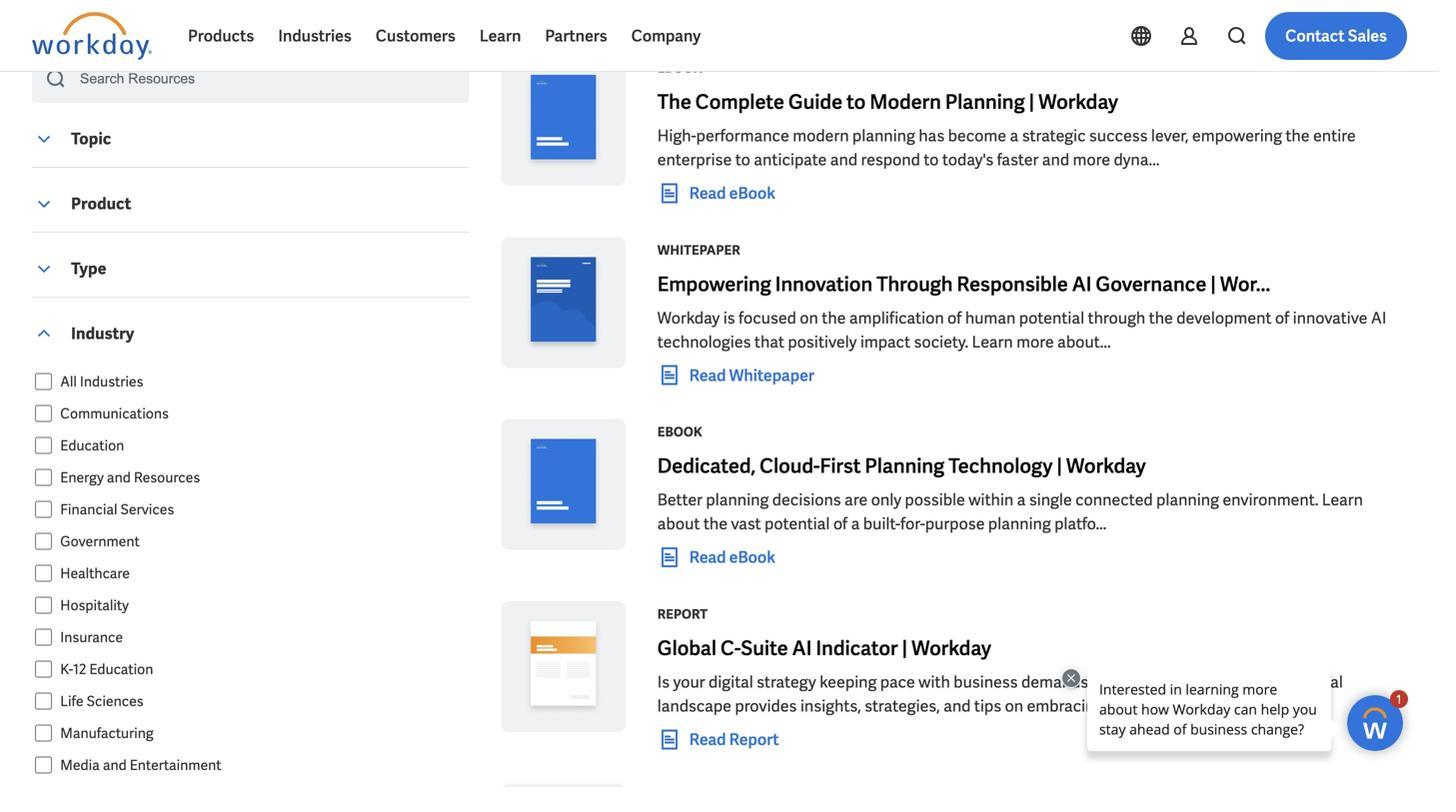 Task type: vqa. For each thing, say whether or not it's contained in the screenshot.
government
yes



Task type: describe. For each thing, give the bounding box(es) containing it.
1 vertical spatial report
[[730, 730, 779, 751]]

the inside is your digital strategy keeping pace with business demands? our report on the changing digital landscape provides insights, strategies, and tips on embracing ne...
[[1201, 672, 1225, 693]]

0 vertical spatial ai
[[1073, 271, 1092, 297]]

energy
[[60, 469, 104, 487]]

contact sales link
[[1266, 12, 1408, 60]]

positively
[[788, 332, 857, 353]]

innovative
[[1293, 308, 1368, 329]]

environment.
[[1223, 490, 1319, 511]]

read ebook for complete
[[690, 183, 776, 204]]

workday inside workday is focused on the amplification of human potential through the development of innovative ai technologies that positively impact society. learn more about...
[[658, 308, 720, 329]]

wor...
[[1221, 271, 1271, 297]]

empowering
[[1193, 125, 1283, 146]]

2 horizontal spatial on
[[1179, 672, 1198, 693]]

focused
[[739, 308, 797, 329]]

2 horizontal spatial to
[[924, 149, 939, 170]]

all
[[60, 373, 77, 391]]

1 vertical spatial whitepaper
[[730, 365, 815, 386]]

1 horizontal spatial to
[[847, 89, 866, 115]]

insurance link
[[52, 626, 469, 650]]

1 vertical spatial a
[[1017, 490, 1026, 511]]

high-performance modern planning has become a strategic success lever, empowering the entire enterprise to anticipate and respond to today's faster and more dyna...
[[658, 125, 1356, 170]]

2 digital from the left
[[1299, 672, 1344, 693]]

media and entertainment link
[[52, 754, 469, 778]]

0 vertical spatial planning
[[946, 89, 1025, 115]]

planning down within
[[989, 514, 1052, 535]]

enterprise
[[658, 149, 732, 170]]

through
[[1088, 308, 1146, 329]]

customers
[[376, 25, 456, 46]]

high-
[[658, 125, 697, 146]]

global c-suite ai indicator | workday
[[658, 636, 992, 662]]

dyna...
[[1114, 149, 1160, 170]]

manufacturing link
[[52, 722, 469, 746]]

education link
[[52, 434, 469, 458]]

read for global
[[690, 730, 726, 751]]

healthcare link
[[52, 562, 469, 586]]

and down modern
[[831, 149, 858, 170]]

healthcare
[[60, 565, 130, 583]]

2 horizontal spatial of
[[1276, 308, 1290, 329]]

0 horizontal spatial report
[[658, 606, 708, 623]]

landscape
[[658, 696, 732, 717]]

insurance
[[60, 629, 123, 647]]

workday up strategic on the right top
[[1039, 89, 1119, 115]]

development
[[1177, 308, 1272, 329]]

industries inside dropdown button
[[278, 25, 352, 46]]

respond
[[861, 149, 921, 170]]

partners
[[545, 25, 608, 46]]

financial services
[[60, 501, 174, 519]]

sciences
[[87, 693, 144, 711]]

education inside education "link"
[[60, 437, 124, 455]]

energy and resources link
[[52, 466, 469, 490]]

all industries
[[60, 373, 143, 391]]

decisions
[[773, 490, 841, 511]]

through
[[877, 271, 953, 297]]

energy and resources
[[60, 469, 200, 487]]

for-
[[901, 514, 926, 535]]

read ebook link for the
[[658, 181, 776, 205]]

ai inside workday is focused on the amplification of human potential through the development of innovative ai technologies that positively impact society. learn more about...
[[1372, 308, 1387, 329]]

learn inside dropdown button
[[480, 25, 521, 46]]

| up the "pace"
[[902, 636, 908, 662]]

2 vertical spatial ai
[[792, 636, 812, 662]]

planning inside high-performance modern planning has become a strategic success lever, empowering the entire enterprise to anticipate and respond to today's faster and more dyna...
[[853, 125, 916, 146]]

the
[[658, 89, 692, 115]]

is
[[724, 308, 736, 329]]

complete
[[696, 89, 785, 115]]

type
[[71, 258, 107, 279]]

purpose
[[926, 514, 985, 535]]

education inside k-12 education link
[[89, 661, 153, 679]]

resources
[[134, 469, 200, 487]]

2 vertical spatial a
[[851, 514, 860, 535]]

strategic
[[1023, 125, 1086, 146]]

workday up connected
[[1067, 454, 1147, 480]]

performance
[[697, 125, 790, 146]]

dedicated,
[[658, 454, 756, 480]]

read ebook link for dedicated,
[[658, 546, 776, 570]]

is
[[658, 672, 670, 693]]

read for dedicated,
[[690, 548, 726, 569]]

are
[[845, 490, 868, 511]]

life sciences link
[[52, 690, 469, 714]]

within
[[969, 490, 1014, 511]]

product
[[71, 193, 131, 214]]

| up strategic on the right top
[[1029, 89, 1035, 115]]

the inside better planning decisions are only possible within a single connected planning environment. learn about the vast potential of a built-for-purpose planning platfo...
[[704, 514, 728, 535]]

read for empowering
[[690, 365, 726, 386]]

read report link
[[658, 728, 779, 752]]

ne...
[[1107, 696, 1136, 717]]

empowering innovation through responsible ai governance | wor...
[[658, 271, 1271, 297]]

about...
[[1058, 332, 1111, 353]]

1 horizontal spatial on
[[1005, 696, 1024, 717]]

our
[[1100, 672, 1127, 693]]

life
[[60, 693, 84, 711]]

workday is focused on the amplification of human potential through the development of innovative ai technologies that positively impact society. learn more about...
[[658, 308, 1387, 353]]

a inside high-performance modern planning has become a strategic success lever, empowering the entire enterprise to anticipate and respond to today's faster and more dyna...
[[1010, 125, 1019, 146]]

more inside workday is focused on the amplification of human potential through the development of innovative ai technologies that positively impact society. learn more about...
[[1017, 332, 1054, 353]]

0 vertical spatial whitepaper
[[658, 242, 741, 259]]

ebook up dedicated,
[[658, 424, 703, 441]]

insights,
[[801, 696, 862, 717]]

and up financial services
[[107, 469, 131, 487]]

read ebook for cloud-
[[690, 548, 776, 569]]

k-12 education link
[[52, 658, 469, 682]]

on inside workday is focused on the amplification of human potential through the development of innovative ai technologies that positively impact society. learn more about...
[[800, 308, 819, 329]]

k-12 education
[[60, 661, 153, 679]]

life sciences
[[60, 693, 144, 711]]

industry
[[71, 323, 134, 344]]

communications
[[60, 405, 169, 423]]

industries button
[[266, 12, 364, 60]]

c-
[[721, 636, 741, 662]]

dedicated, cloud-first planning technology | workday
[[658, 454, 1147, 480]]

lever,
[[1152, 125, 1189, 146]]

embracing
[[1027, 696, 1104, 717]]

modern
[[870, 89, 942, 115]]



Task type: locate. For each thing, give the bounding box(es) containing it.
better
[[658, 490, 703, 511]]

2 vertical spatial on
[[1005, 696, 1024, 717]]

government link
[[52, 530, 469, 554]]

the left vast
[[704, 514, 728, 535]]

0 horizontal spatial potential
[[765, 514, 830, 535]]

on right tips
[[1005, 696, 1024, 717]]

platfo...
[[1055, 514, 1107, 535]]

0 vertical spatial potential
[[1020, 308, 1085, 329]]

on right report
[[1179, 672, 1198, 693]]

read ebook link down vast
[[658, 546, 776, 570]]

on up positively
[[800, 308, 819, 329]]

k-
[[60, 661, 73, 679]]

planning
[[853, 125, 916, 146], [706, 490, 769, 511], [1157, 490, 1220, 511], [989, 514, 1052, 535]]

2 read ebook from the top
[[690, 548, 776, 569]]

1 horizontal spatial report
[[730, 730, 779, 751]]

read for the
[[690, 183, 726, 204]]

1 vertical spatial industries
[[80, 373, 143, 391]]

entire
[[1314, 125, 1356, 146]]

read ebook down enterprise in the top of the page
[[690, 183, 776, 204]]

manufacturing
[[60, 725, 154, 743]]

1 read ebook link from the top
[[658, 181, 776, 205]]

2 vertical spatial learn
[[1323, 490, 1364, 511]]

services
[[121, 501, 174, 519]]

read
[[690, 183, 726, 204], [690, 365, 726, 386], [690, 548, 726, 569], [690, 730, 726, 751]]

the up positively
[[822, 308, 846, 329]]

read down technologies
[[690, 365, 726, 386]]

1 horizontal spatial learn
[[972, 332, 1014, 353]]

about
[[658, 514, 700, 535]]

read ebook down vast
[[690, 548, 776, 569]]

contact
[[1286, 25, 1345, 46]]

empowering
[[658, 271, 772, 297]]

whitepaper up empowering
[[658, 242, 741, 259]]

only
[[872, 490, 902, 511]]

potential down decisions
[[765, 514, 830, 535]]

provides
[[735, 696, 797, 717]]

0 vertical spatial on
[[800, 308, 819, 329]]

0 horizontal spatial more
[[1017, 332, 1054, 353]]

is your digital strategy keeping pace with business demands? our report on the changing digital landscape provides insights, strategies, and tips on embracing ne...
[[658, 672, 1344, 717]]

entertainment
[[130, 757, 222, 775]]

ebook up the
[[658, 59, 703, 76]]

partners button
[[533, 12, 620, 60]]

global
[[658, 636, 717, 662]]

strategy
[[757, 672, 817, 693]]

1 vertical spatial potential
[[765, 514, 830, 535]]

of up society.
[[948, 308, 962, 329]]

whitepaper down the that
[[730, 365, 815, 386]]

industries up search resources text field
[[278, 25, 352, 46]]

1 horizontal spatial potential
[[1020, 308, 1085, 329]]

1 horizontal spatial digital
[[1299, 672, 1344, 693]]

0 vertical spatial read ebook
[[690, 183, 776, 204]]

of down are
[[834, 514, 848, 535]]

more down success
[[1073, 149, 1111, 170]]

and inside is your digital strategy keeping pace with business demands? our report on the changing digital landscape provides insights, strategies, and tips on embracing ne...
[[944, 696, 971, 717]]

read ebook link down enterprise in the top of the page
[[658, 181, 776, 205]]

built-
[[864, 514, 901, 535]]

read down about
[[690, 548, 726, 569]]

planning right connected
[[1157, 490, 1220, 511]]

12
[[73, 661, 86, 679]]

| left wor...
[[1211, 271, 1217, 297]]

ebook down anticipate
[[730, 183, 776, 204]]

1 horizontal spatial of
[[948, 308, 962, 329]]

first
[[820, 454, 861, 480]]

1 vertical spatial ai
[[1372, 308, 1387, 329]]

more left about...
[[1017, 332, 1054, 353]]

of inside better planning decisions are only possible within a single connected planning environment. learn about the vast potential of a built-for-purpose planning platfo...
[[834, 514, 848, 535]]

1 vertical spatial read ebook
[[690, 548, 776, 569]]

learn down human
[[972, 332, 1014, 353]]

keeping
[[820, 672, 877, 693]]

2 horizontal spatial learn
[[1323, 490, 1364, 511]]

the complete guide to modern planning | workday
[[658, 89, 1119, 115]]

a left single
[[1017, 490, 1026, 511]]

0 horizontal spatial learn
[[480, 25, 521, 46]]

the left entire
[[1286, 125, 1310, 146]]

0 vertical spatial read ebook link
[[658, 181, 776, 205]]

company button
[[620, 12, 713, 60]]

digital
[[709, 672, 754, 693], [1299, 672, 1344, 693]]

a up faster
[[1010, 125, 1019, 146]]

1 read ebook from the top
[[690, 183, 776, 204]]

industries up communications
[[80, 373, 143, 391]]

learn inside workday is focused on the amplification of human potential through the development of innovative ai technologies that positively impact society. learn more about...
[[972, 332, 1014, 353]]

Search Resources text field
[[68, 55, 440, 103]]

workday up technologies
[[658, 308, 720, 329]]

None checkbox
[[35, 437, 52, 455], [35, 469, 52, 487], [35, 533, 52, 551], [35, 565, 52, 583], [35, 757, 52, 775], [35, 437, 52, 455], [35, 469, 52, 487], [35, 533, 52, 551], [35, 565, 52, 583], [35, 757, 52, 775]]

ai up through
[[1073, 271, 1092, 297]]

education
[[60, 437, 124, 455], [89, 661, 153, 679]]

ai up strategy
[[792, 636, 812, 662]]

education up sciences
[[89, 661, 153, 679]]

report up global
[[658, 606, 708, 623]]

| up single
[[1057, 454, 1063, 480]]

1 read from the top
[[690, 183, 726, 204]]

0 vertical spatial learn
[[480, 25, 521, 46]]

to right guide
[[847, 89, 866, 115]]

1 vertical spatial on
[[1179, 672, 1198, 693]]

0 vertical spatial more
[[1073, 149, 1111, 170]]

to down has
[[924, 149, 939, 170]]

today's
[[943, 149, 994, 170]]

read down landscape
[[690, 730, 726, 751]]

hospitality link
[[52, 594, 469, 618]]

2 horizontal spatial ai
[[1372, 308, 1387, 329]]

0 vertical spatial a
[[1010, 125, 1019, 146]]

0 horizontal spatial on
[[800, 308, 819, 329]]

all industries link
[[52, 370, 469, 394]]

4 read from the top
[[690, 730, 726, 751]]

2 read ebook link from the top
[[658, 546, 776, 570]]

government
[[60, 533, 140, 551]]

innovation
[[776, 271, 873, 297]]

society.
[[914, 332, 969, 353]]

the inside high-performance modern planning has become a strategic success lever, empowering the entire enterprise to anticipate and respond to today's faster and more dyna...
[[1286, 125, 1310, 146]]

learn left partners 'dropdown button' at the top of page
[[480, 25, 521, 46]]

0 horizontal spatial digital
[[709, 672, 754, 693]]

1 horizontal spatial ai
[[1073, 271, 1092, 297]]

0 horizontal spatial of
[[834, 514, 848, 535]]

potential
[[1020, 308, 1085, 329], [765, 514, 830, 535]]

3 read from the top
[[690, 548, 726, 569]]

hospitality
[[60, 597, 129, 615]]

and down "manufacturing"
[[103, 757, 127, 775]]

tips
[[975, 696, 1002, 717]]

sales
[[1348, 25, 1388, 46]]

media
[[60, 757, 100, 775]]

report
[[658, 606, 708, 623], [730, 730, 779, 751]]

technology
[[949, 454, 1053, 480]]

that
[[755, 332, 785, 353]]

report down provides
[[730, 730, 779, 751]]

ebook down vast
[[730, 548, 776, 569]]

with
[[919, 672, 951, 693]]

and left tips
[[944, 696, 971, 717]]

a down are
[[851, 514, 860, 535]]

potential up about...
[[1020, 308, 1085, 329]]

1 vertical spatial learn
[[972, 332, 1014, 353]]

financial
[[60, 501, 118, 519]]

planning up respond
[[853, 125, 916, 146]]

0 vertical spatial industries
[[278, 25, 352, 46]]

of left the innovative on the right top
[[1276, 308, 1290, 329]]

single
[[1030, 490, 1073, 511]]

1 vertical spatial planning
[[865, 454, 945, 480]]

governance
[[1096, 271, 1207, 297]]

learn inside better planning decisions are only possible within a single connected planning environment. learn about the vast potential of a built-for-purpose planning platfo...
[[1323, 490, 1364, 511]]

anticipate
[[754, 149, 827, 170]]

2 read from the top
[[690, 365, 726, 386]]

None checkbox
[[35, 373, 52, 391], [35, 405, 52, 423], [35, 501, 52, 519], [35, 597, 52, 615], [35, 629, 52, 647], [35, 661, 52, 679], [35, 693, 52, 711], [35, 725, 52, 743], [35, 373, 52, 391], [35, 405, 52, 423], [35, 501, 52, 519], [35, 597, 52, 615], [35, 629, 52, 647], [35, 661, 52, 679], [35, 693, 52, 711], [35, 725, 52, 743]]

demands?
[[1022, 672, 1097, 693]]

0 vertical spatial education
[[60, 437, 124, 455]]

and down strategic on the right top
[[1043, 149, 1070, 170]]

technologies
[[658, 332, 751, 353]]

customers button
[[364, 12, 468, 60]]

the left changing
[[1201, 672, 1225, 693]]

planning up only
[[865, 454, 945, 480]]

your
[[673, 672, 705, 693]]

ebook
[[658, 59, 703, 76], [730, 183, 776, 204], [658, 424, 703, 441], [730, 548, 776, 569]]

planning up become
[[946, 89, 1025, 115]]

digital down c-
[[709, 672, 754, 693]]

to down performance on the top of the page
[[736, 149, 751, 170]]

pace
[[881, 672, 916, 693]]

1 horizontal spatial industries
[[278, 25, 352, 46]]

workday up 'with' at right bottom
[[912, 636, 992, 662]]

learn right environment.
[[1323, 490, 1364, 511]]

success
[[1090, 125, 1148, 146]]

read down enterprise in the top of the page
[[690, 183, 726, 204]]

business
[[954, 672, 1018, 693]]

go to the homepage image
[[32, 12, 152, 60]]

human
[[966, 308, 1016, 329]]

ai right the innovative on the right top
[[1372, 308, 1387, 329]]

0 horizontal spatial ai
[[792, 636, 812, 662]]

1 horizontal spatial more
[[1073, 149, 1111, 170]]

1 vertical spatial read ebook link
[[658, 546, 776, 570]]

connected
[[1076, 490, 1153, 511]]

become
[[948, 125, 1007, 146]]

the down governance
[[1149, 308, 1174, 329]]

1 digital from the left
[[709, 672, 754, 693]]

0 vertical spatial report
[[658, 606, 708, 623]]

0 horizontal spatial industries
[[80, 373, 143, 391]]

more inside high-performance modern planning has become a strategic success lever, empowering the entire enterprise to anticipate and respond to today's faster and more dyna...
[[1073, 149, 1111, 170]]

cloud-
[[760, 454, 820, 480]]

suite
[[741, 636, 789, 662]]

industries
[[278, 25, 352, 46], [80, 373, 143, 391]]

amplification
[[850, 308, 944, 329]]

digital right changing
[[1299, 672, 1344, 693]]

products button
[[176, 12, 266, 60]]

workday
[[1039, 89, 1119, 115], [658, 308, 720, 329], [1067, 454, 1147, 480], [912, 636, 992, 662]]

0 horizontal spatial to
[[736, 149, 751, 170]]

education up energy
[[60, 437, 124, 455]]

report
[[1131, 672, 1176, 693]]

potential inside better planning decisions are only possible within a single connected planning environment. learn about the vast potential of a built-for-purpose planning platfo...
[[765, 514, 830, 535]]

industries inside 'link'
[[80, 373, 143, 391]]

possible
[[905, 490, 966, 511]]

1 vertical spatial education
[[89, 661, 153, 679]]

impact
[[861, 332, 911, 353]]

company
[[632, 25, 701, 46]]

to
[[847, 89, 866, 115], [736, 149, 751, 170], [924, 149, 939, 170]]

1 vertical spatial more
[[1017, 332, 1054, 353]]

products
[[188, 25, 254, 46]]

potential inside workday is focused on the amplification of human potential through the development of innovative ai technologies that positively impact society. learn more about...
[[1020, 308, 1085, 329]]

ai
[[1073, 271, 1092, 297], [1372, 308, 1387, 329], [792, 636, 812, 662]]

read ebook link
[[658, 181, 776, 205], [658, 546, 776, 570]]

guide
[[789, 89, 843, 115]]

planning up vast
[[706, 490, 769, 511]]



